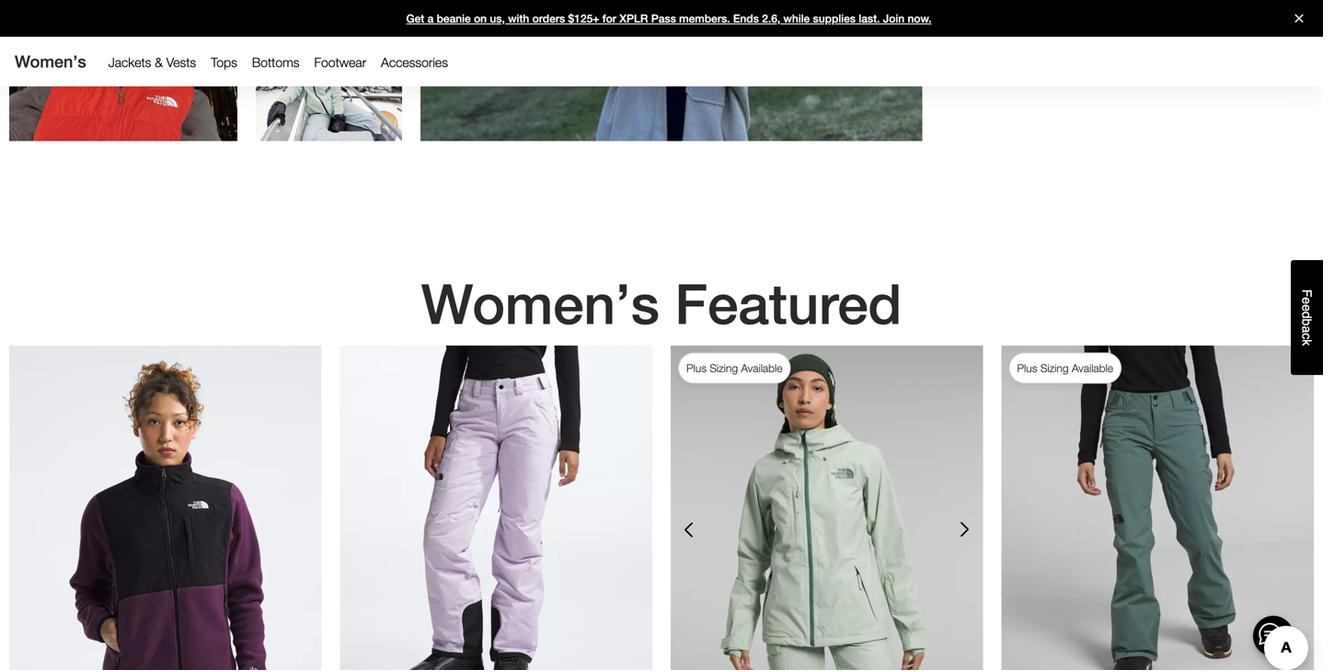 Task type: locate. For each thing, give the bounding box(es) containing it.
women's for women's
[[15, 52, 86, 71]]

last.
[[859, 12, 880, 25]]

0 horizontal spatial a
[[428, 12, 434, 25]]

women's featured
[[421, 271, 902, 336]]

1 available from the left
[[741, 361, 783, 374]]

1 horizontal spatial plus
[[1017, 361, 1037, 374]]

0 horizontal spatial women's
[[15, 52, 86, 71]]

1 horizontal spatial available
[[1072, 361, 1113, 374]]

plus sizing available
[[686, 361, 783, 374], [1017, 361, 1113, 374]]

1 horizontal spatial sizing
[[1041, 361, 1069, 374]]

0 horizontal spatial plus sizing available
[[686, 361, 783, 374]]

c
[[1300, 333, 1314, 340]]

f e e d b a c k button
[[1291, 260, 1323, 375]]

shop the look button
[[273, 70, 385, 100]]

1 vertical spatial a
[[1300, 326, 1314, 333]]

featured
[[675, 271, 902, 336]]

tops
[[211, 55, 237, 70]]

a up k
[[1300, 326, 1314, 333]]

a inside button
[[1300, 326, 1314, 333]]

get
[[406, 12, 424, 25]]

plus
[[686, 361, 707, 374], [1017, 361, 1037, 374]]

1 plus sizing available from the left
[[686, 361, 783, 374]]

k
[[1300, 340, 1314, 346]]

b
[[1300, 319, 1314, 326]]

1 horizontal spatial women's
[[421, 271, 660, 336]]

1 plus from the left
[[686, 361, 707, 374]]

1 e from the top
[[1300, 298, 1314, 305]]

accessories button
[[374, 51, 455, 75]]

f
[[1300, 290, 1314, 298]]

available
[[741, 361, 783, 374], [1072, 361, 1113, 374]]

1 horizontal spatial plus sizing available
[[1017, 361, 1113, 374]]

e
[[1300, 298, 1314, 305], [1300, 305, 1314, 312]]

beanie
[[437, 12, 471, 25]]

bottoms
[[252, 55, 300, 70]]

while
[[784, 12, 810, 25]]

footwear button
[[307, 51, 374, 75]]

1 vertical spatial women's
[[421, 271, 660, 336]]

f e e d b a c k
[[1300, 290, 1314, 346]]

footwear
[[314, 55, 366, 70]]

2 sizing from the left
[[1041, 361, 1069, 374]]

women's for women's featured
[[421, 271, 660, 336]]

get a beanie on us, with orders $125+ for xplr pass members. ends 2.6, while supplies last. join now.
[[406, 12, 932, 25]]

e up the d
[[1300, 298, 1314, 305]]

0 horizontal spatial sizing
[[710, 361, 738, 374]]

on
[[474, 12, 487, 25]]

d
[[1300, 312, 1314, 319]]

a
[[428, 12, 434, 25], [1300, 326, 1314, 333]]

shop
[[288, 77, 319, 92]]

women's freedom stretch jacket image
[[671, 345, 983, 671]]

women's freedom stretch pants image
[[1002, 345, 1314, 671]]

e up "b"
[[1300, 305, 1314, 312]]

jackets & vests button
[[101, 51, 203, 75]]

0 vertical spatial women's
[[15, 52, 86, 71]]

xplr
[[619, 12, 648, 25]]

women's
[[15, 52, 86, 71], [421, 271, 660, 336]]

a right get
[[428, 12, 434, 25]]

$125+
[[568, 12, 599, 25]]

women's denali jacket image
[[9, 345, 322, 671]]

the
[[323, 77, 341, 92]]

1 horizontal spatial a
[[1300, 326, 1314, 333]]

0 horizontal spatial available
[[741, 361, 783, 374]]

tops button
[[203, 51, 245, 75]]

close image
[[1287, 14, 1311, 23]]

jackets
[[108, 55, 151, 70]]

sizing
[[710, 361, 738, 374], [1041, 361, 1069, 374]]

0 horizontal spatial plus
[[686, 361, 707, 374]]



Task type: describe. For each thing, give the bounding box(es) containing it.
swipe  next image
[[950, 515, 980, 544]]

get a beanie on us, with orders $125+ for xplr pass members. ends 2.6, while supplies last. join now. link
[[0, 0, 1323, 37]]

accessories
[[381, 55, 448, 70]]

join
[[883, 12, 905, 25]]

2 e from the top
[[1300, 305, 1314, 312]]

2 plus sizing available from the left
[[1017, 361, 1113, 374]]

&
[[155, 55, 163, 70]]

women's freedom insulated pants image
[[340, 345, 652, 671]]

orders
[[532, 12, 565, 25]]

me 🤝🏾 nature 

🌳🐞🌊🌀☀️ 🍂 🎧🥾 image
[[9, 0, 238, 141]]

members.
[[679, 12, 730, 25]]

2 plus from the left
[[1017, 361, 1037, 374]]

look
[[345, 77, 370, 92]]

2.6,
[[762, 12, 780, 25]]

vests
[[166, 55, 196, 70]]

0 vertical spatial a
[[428, 12, 434, 25]]

with
[[508, 12, 529, 25]]

shop the look
[[288, 77, 370, 92]]

1 sizing from the left
[[710, 361, 738, 374]]

now.
[[908, 12, 932, 25]]

2 available from the left
[[1072, 361, 1113, 374]]

bottoms button
[[245, 51, 307, 75]]

jackets & vests
[[108, 55, 196, 70]]

supplies
[[813, 12, 856, 25]]

🚨 that time of the year, allready here 🚨
.
.
.
#slovakgirl #mountain #snow #winter #nature #travel #beautifuldestinations #austria image
[[420, 0, 923, 141]]

for
[[603, 12, 616, 25]]

us,
[[490, 12, 505, 25]]

back on board 🤠 image
[[256, 0, 402, 141]]

pass
[[651, 12, 676, 25]]

swipe previous image
[[674, 515, 704, 544]]

ends
[[733, 12, 759, 25]]



Task type: vqa. For each thing, say whether or not it's contained in the screenshot.
while
yes



